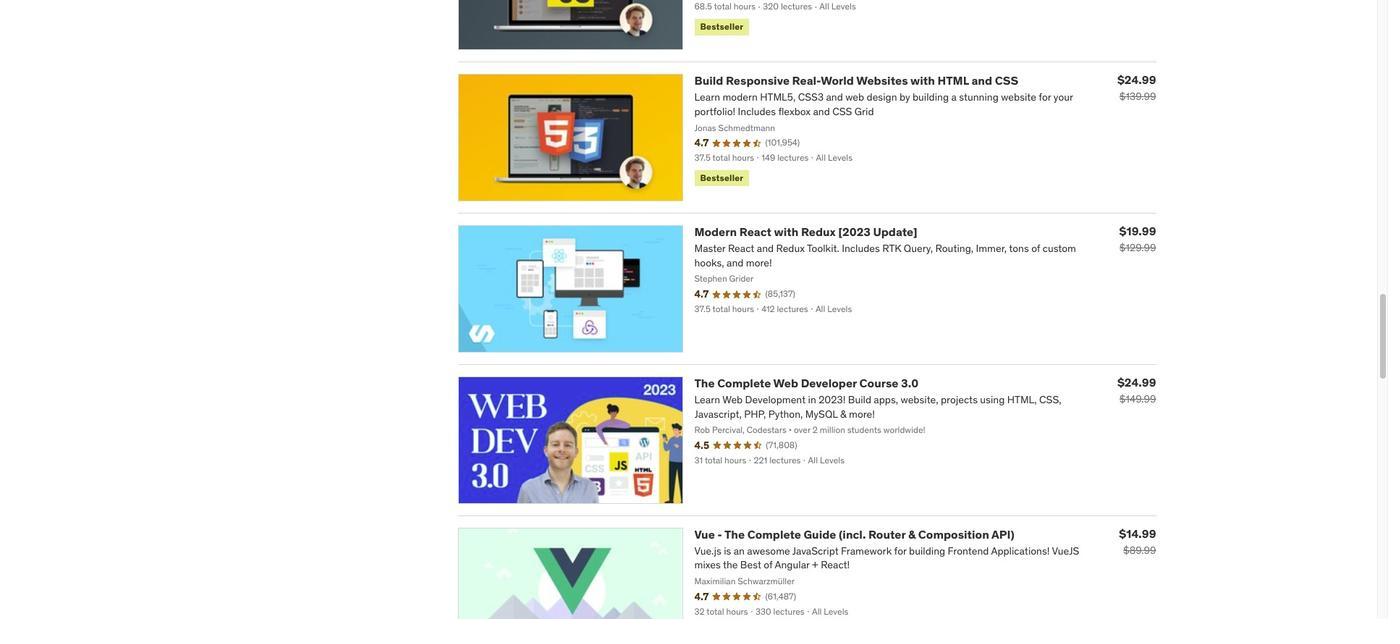 Task type: vqa. For each thing, say whether or not it's contained in the screenshot.
top the Office
no



Task type: locate. For each thing, give the bounding box(es) containing it.
$14.99 $89.99
[[1120, 526, 1157, 557]]

0 vertical spatial $24.99
[[1118, 73, 1157, 87]]

1 $24.99 from the top
[[1118, 73, 1157, 87]]

complete
[[718, 376, 771, 390], [748, 527, 802, 541]]

$24.99 up $149.99
[[1118, 375, 1157, 389]]

responsive
[[726, 73, 790, 88]]

$14.99
[[1120, 526, 1157, 541]]

$24.99 $139.99
[[1118, 73, 1157, 103]]

$24.99 for build responsive real-world websites with html and css
[[1118, 73, 1157, 87]]

$24.99 $149.99
[[1118, 375, 1157, 405]]

the complete web developer course 3.0
[[695, 376, 919, 390]]

web
[[774, 376, 799, 390]]

&
[[909, 527, 916, 541]]

complete left the guide
[[748, 527, 802, 541]]

world
[[821, 73, 854, 88]]

0 vertical spatial the
[[695, 376, 715, 390]]

redux
[[801, 224, 836, 239]]

with
[[911, 73, 935, 88], [774, 224, 799, 239]]

complete left web
[[718, 376, 771, 390]]

0 horizontal spatial with
[[774, 224, 799, 239]]

build
[[695, 73, 724, 88]]

composition
[[919, 527, 990, 541]]

api)
[[992, 527, 1015, 541]]

2 $24.99 from the top
[[1118, 375, 1157, 389]]

the
[[695, 376, 715, 390], [725, 527, 745, 541]]

1 horizontal spatial the
[[725, 527, 745, 541]]

with left html
[[911, 73, 935, 88]]

the complete web developer course 3.0 link
[[695, 376, 919, 390]]

guide
[[804, 527, 837, 541]]

modern react with redux [2023 update]
[[695, 224, 918, 239]]

$24.99
[[1118, 73, 1157, 87], [1118, 375, 1157, 389]]

1 vertical spatial $24.99
[[1118, 375, 1157, 389]]

$24.99 for the complete web developer course 3.0
[[1118, 375, 1157, 389]]

with right react
[[774, 224, 799, 239]]

vue - the complete guide (incl. router & composition api) link
[[695, 527, 1015, 541]]

3.0
[[901, 376, 919, 390]]

$24.99 up $139.99
[[1118, 73, 1157, 87]]

vue - the complete guide (incl. router & composition api)
[[695, 527, 1015, 541]]

modern react with redux [2023 update] link
[[695, 224, 918, 239]]

0 vertical spatial with
[[911, 73, 935, 88]]

build responsive real-world websites with html and css
[[695, 73, 1019, 88]]

$139.99
[[1120, 90, 1157, 103]]



Task type: describe. For each thing, give the bounding box(es) containing it.
$89.99
[[1124, 543, 1157, 557]]

developer
[[801, 376, 857, 390]]

0 vertical spatial complete
[[718, 376, 771, 390]]

html
[[938, 73, 969, 88]]

1 vertical spatial complete
[[748, 527, 802, 541]]

course
[[860, 376, 899, 390]]

router
[[869, 527, 906, 541]]

1 vertical spatial with
[[774, 224, 799, 239]]

0 horizontal spatial the
[[695, 376, 715, 390]]

modern
[[695, 224, 737, 239]]

real-
[[793, 73, 821, 88]]

1 horizontal spatial with
[[911, 73, 935, 88]]

css
[[995, 73, 1019, 88]]

and
[[972, 73, 993, 88]]

$19.99
[[1120, 224, 1157, 238]]

websites
[[857, 73, 908, 88]]

build responsive real-world websites with html and css link
[[695, 73, 1019, 88]]

[2023
[[839, 224, 871, 239]]

vue
[[695, 527, 715, 541]]

-
[[718, 527, 723, 541]]

$129.99
[[1120, 241, 1157, 254]]

1 vertical spatial the
[[725, 527, 745, 541]]

$149.99
[[1120, 392, 1157, 405]]

update]
[[874, 224, 918, 239]]

react
[[740, 224, 772, 239]]

(incl.
[[839, 527, 866, 541]]

$19.99 $129.99
[[1120, 224, 1157, 254]]



